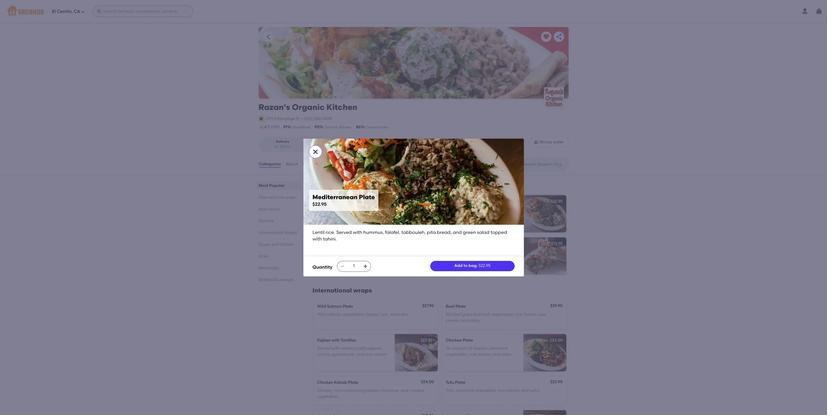 Task type: locate. For each thing, give the bounding box(es) containing it.
chicken plate for amount
[[446, 338, 473, 343]]

0 vertical spatial chicken,
[[317, 207, 334, 212]]

and inside the served with sauteed bell peppers, onions, guacamole, and sour cream.
[[356, 352, 364, 357]]

1 horizontal spatial wraps
[[353, 287, 372, 294]]

1 tortillas from the top
[[341, 241, 356, 246]]

most popular up mediterranean plate $22.95
[[313, 182, 353, 189]]

1 vertical spatial salad
[[477, 230, 490, 235]]

plate
[[359, 194, 375, 201], [334, 199, 345, 204], [476, 199, 487, 204], [343, 304, 353, 309], [456, 304, 466, 309], [463, 338, 473, 343], [348, 380, 359, 385], [455, 380, 466, 385]]

0 horizontal spatial wraps
[[285, 195, 297, 200]]

add to bag: $22.95
[[454, 263, 491, 268]]

tortillas up sautéed bell peppers, onions, guacamole, and sour cream.
[[341, 241, 356, 246]]

good
[[292, 125, 302, 129]]

1 vertical spatial steamed
[[456, 388, 473, 393]]

0 vertical spatial falafel,
[[446, 213, 459, 218]]

0 horizontal spatial most popular
[[259, 183, 285, 188]]

(510) 486-0449 button
[[304, 116, 332, 122]]

0 vertical spatial cream.
[[360, 255, 373, 260]]

peppers, up input item quantity number field
[[342, 249, 359, 254]]

1 fajitas with tortillas from the top
[[317, 241, 356, 246]]

1 vertical spatial peppers,
[[366, 346, 383, 351]]

fajitas with tortillas up sautéed
[[317, 241, 356, 246]]

most down reviews button
[[313, 182, 327, 189]]

2 vertical spatial $24.00
[[421, 380, 434, 385]]

razan's organic kitchen logo image
[[544, 87, 564, 107]]

1 horizontal spatial bread,
[[491, 213, 504, 218]]

2 wild from the top
[[317, 312, 326, 317]]

0 vertical spatial bell
[[334, 249, 341, 254]]

guacamole, down sautéed
[[317, 255, 341, 260]]

chicken,
[[317, 207, 334, 212], [317, 388, 334, 393]]

international up salmon
[[313, 287, 352, 294]]

svg image
[[816, 8, 823, 15], [97, 9, 101, 13], [312, 149, 319, 156], [340, 264, 345, 269]]

min right the 25–35
[[342, 145, 348, 149]]

2 fajitas with tortillas image from the top
[[395, 334, 438, 372]]

lentil down "mediterranean plate"
[[446, 207, 456, 212]]

$27.95
[[422, 304, 434, 308]]

chicken plate up pan
[[317, 199, 345, 204]]

most
[[313, 182, 327, 189], [259, 183, 268, 188]]

and inside soups and salads 'tab'
[[271, 242, 279, 247]]

bottled
[[259, 277, 273, 282]]

1 fajitas from the top
[[317, 241, 330, 246]]

caret left icon image
[[265, 33, 272, 40]]

option group containing delivery 35–50 min
[[259, 137, 357, 152]]

chicken up the an
[[446, 338, 462, 343]]

1 horizontal spatial mediterranean
[[446, 199, 475, 204]]

1 vertical spatial beverages
[[274, 277, 294, 282]]

chicken, up "vegetables."
[[317, 388, 334, 393]]

fajitas with tortillas
[[317, 241, 356, 246], [317, 338, 356, 343]]

hummus, for mediterranean plate
[[490, 207, 508, 212]]

with inside the served with sauteed bell peppers, onions, guacamole, and sour cream.
[[332, 346, 340, 351]]

wraps
[[285, 230, 297, 235]]

steamed down tofu plate
[[456, 388, 473, 393]]

about button
[[286, 154, 298, 175]]

mediterranean for mediterranean plate
[[446, 199, 475, 204]]

1 vertical spatial fajitas
[[317, 338, 330, 343]]

wild left salmon,
[[317, 312, 326, 317]]

order
[[380, 125, 389, 129], [553, 140, 564, 144]]

international wraps down most popular "tab"
[[259, 195, 297, 200]]

most up international wraps tab
[[259, 183, 268, 188]]

tahini,
[[484, 255, 496, 260]]

2 horizontal spatial sour
[[538, 312, 547, 317]]

wraps down most popular "tab"
[[285, 195, 297, 200]]

1 vertical spatial order
[[553, 140, 564, 144]]

bread,
[[491, 213, 504, 218], [437, 230, 452, 235]]

bell inside sautéed bell peppers, onions, guacamole, and sour cream.
[[334, 249, 341, 254]]

subscription pass image
[[259, 117, 264, 121]]

cream,
[[446, 318, 460, 323]]

salsa. inside bgrilled grass fed beef, vegetables, rice, beans, sour cream, and salsa.
[[469, 318, 480, 323]]

cream. inside sautéed bell peppers, onions, guacamole, and sour cream.
[[360, 255, 373, 260]]

Input item quantity number field
[[348, 261, 360, 272]]

fajitas with tortillas image
[[395, 238, 438, 275], [395, 334, 438, 372]]

chicken plate image
[[395, 195, 438, 233], [523, 334, 566, 372]]

2 fajitas from the top
[[317, 338, 330, 343]]

1 horizontal spatial sour
[[365, 352, 373, 357]]

beverages tab
[[259, 265, 299, 271]]

international wraps up wild salmon plate
[[313, 287, 372, 294]]

lentil
[[446, 207, 456, 212], [313, 230, 325, 235]]

1 horizontal spatial steamed
[[490, 346, 508, 351]]

guacamole, inside sautéed bell peppers, onions, guacamole, and sour cream.
[[317, 255, 341, 260]]

beverages up bottled
[[259, 266, 279, 271]]

wraps up wild salmon, vegetables, beans, rice, and salsa.
[[353, 287, 372, 294]]

order right correct at the top of the page
[[380, 125, 389, 129]]

on time delivery
[[324, 125, 352, 129]]

1 vertical spatial hummus,
[[363, 230, 384, 235]]

topped down "mediterranean plate"
[[470, 219, 484, 224]]

1 vertical spatial sour
[[538, 312, 547, 317]]

wraps inside tab
[[285, 195, 297, 200]]

0 horizontal spatial green
[[446, 219, 457, 224]]

international wraps inside tab
[[259, 195, 297, 200]]

served down chicken, pan seared vegetables, rice, beans, and salsa.
[[336, 230, 352, 235]]

group order
[[540, 140, 564, 144]]

1 fajitas with tortillas image from the top
[[395, 238, 438, 275]]

0 vertical spatial fajitas with tortillas
[[317, 241, 356, 246]]

svg image left schedule
[[497, 140, 501, 145]]

wraps
[[285, 195, 297, 200], [353, 287, 372, 294]]

served left sauteed
[[317, 346, 331, 351]]

chicken plate up amount
[[446, 338, 473, 343]]

1 vertical spatial rice.
[[326, 230, 335, 235]]

svg image inside schedule button
[[497, 140, 501, 145]]

wild for wild salmon, vegetables, beans, rice, and salsa.
[[317, 312, 326, 317]]

$22.95
[[551, 199, 563, 204], [313, 202, 327, 207], [479, 263, 491, 268], [421, 338, 433, 343], [550, 380, 563, 385]]

salad up tomato,
[[477, 230, 490, 235]]

tahini.
[[494, 219, 506, 224], [323, 236, 337, 242]]

0 vertical spatial sour
[[350, 255, 359, 260]]

international wraps
[[259, 195, 297, 200], [313, 287, 372, 294]]

1 horizontal spatial •
[[329, 145, 330, 149]]

0 vertical spatial onions,
[[360, 249, 374, 254]]

served down "mediterranean plate"
[[467, 207, 480, 212]]

roasted
[[342, 388, 357, 393], [409, 388, 424, 393]]

0 vertical spatial pita
[[482, 213, 490, 218]]

time
[[330, 125, 338, 129]]

2119
[[266, 116, 273, 121]]

option group
[[259, 137, 357, 152]]

el cerrito, ca
[[52, 9, 80, 14]]

fajitas down salmon,
[[317, 338, 330, 343]]

order for group order
[[553, 140, 564, 144]]

0 vertical spatial guacamole,
[[317, 255, 341, 260]]

91
[[283, 125, 287, 130]]

pickup
[[327, 140, 339, 144]]

jordanian wrap image
[[523, 238, 566, 275]]

most popular up international wraps tab
[[259, 183, 285, 188]]

1 wild from the top
[[317, 304, 326, 309]]

0 horizontal spatial sour
[[350, 255, 359, 260]]

0 vertical spatial international wraps
[[259, 195, 297, 200]]

vegetables, inside the chicken, fire roasted vegetables, hummus, and roasted vegetables.
[[358, 388, 381, 393]]

1 horizontal spatial most
[[313, 182, 327, 189]]

soups and salads
[[259, 242, 293, 247]]

burritos tab
[[259, 218, 299, 224]]

rice, inside an amount of chicken, steamed vegetables, rice, beans, and salsa.
[[469, 352, 478, 357]]

chicken,
[[473, 346, 490, 351]]

topped
[[470, 219, 484, 224], [491, 230, 507, 235]]

86
[[356, 125, 361, 130]]

0 vertical spatial chicken plate
[[317, 199, 345, 204]]

bell
[[334, 249, 341, 254], [358, 346, 365, 351]]

1 vertical spatial $24.00
[[550, 338, 563, 343]]

0 vertical spatial topped
[[470, 219, 484, 224]]

fajitas with tortillas image for sautéed bell peppers, onions, guacamole, and sour cream.
[[395, 238, 438, 275]]

$13.95
[[551, 241, 563, 246]]

1 vertical spatial fajitas with tortillas image
[[395, 334, 438, 372]]

1 vertical spatial international
[[259, 230, 284, 235]]

0 vertical spatial steamed
[[490, 346, 508, 351]]

• right st on the left top
[[301, 116, 303, 121]]

1 vertical spatial topped
[[491, 230, 507, 235]]

chicken, inside chicken, pan seared vegetables, rice, beans, and salsa.
[[317, 207, 334, 212]]

guacamole, inside the served with sauteed bell peppers, onions, guacamole, and sour cream.
[[332, 352, 355, 357]]

0 horizontal spatial bread,
[[437, 230, 452, 235]]

lentil up sautéed
[[313, 230, 325, 235]]

0 horizontal spatial order
[[380, 125, 389, 129]]

1 vertical spatial guacamole,
[[332, 352, 355, 357]]

pita
[[482, 213, 490, 218], [427, 230, 436, 235]]

fajitas with tortillas image for served with sauteed bell peppers, onions, guacamole, and sour cream.
[[395, 334, 438, 372]]

organic
[[292, 102, 325, 112]]

in
[[487, 261, 490, 266]]

$24.00 for chicken, pan seared vegetables, rice, beans, and salsa.
[[421, 199, 434, 204]]

min down "delivery"
[[285, 145, 291, 149]]

international up soups and salads
[[259, 230, 284, 235]]

and inside the chicken, fire roasted vegetables, hummus, and roasted vegetables.
[[401, 388, 408, 393]]

and
[[341, 213, 348, 218], [505, 213, 513, 218], [453, 230, 462, 235], [271, 242, 279, 247], [342, 255, 349, 260], [497, 255, 505, 260], [390, 312, 398, 317], [461, 318, 468, 323], [356, 352, 364, 357], [493, 352, 500, 357], [401, 388, 408, 393], [521, 388, 529, 393]]

0 vertical spatial international
[[259, 195, 284, 200]]

2 chicken, from the top
[[317, 388, 334, 393]]

salsa.
[[349, 213, 360, 218], [399, 312, 410, 317], [469, 318, 480, 323], [501, 352, 512, 357], [530, 388, 541, 393]]

$24.00
[[421, 199, 434, 204], [550, 338, 563, 343], [421, 380, 434, 385]]

beans, inside an amount of chicken, steamed vegetables, rice, beans, and salsa.
[[479, 352, 492, 357]]

min inside pickup 4.0 mi • 25–35 min
[[342, 145, 348, 149]]

served
[[467, 207, 480, 212], [336, 230, 352, 235], [317, 346, 331, 351]]

2 fajitas with tortillas from the top
[[317, 338, 356, 343]]

•
[[301, 116, 303, 121], [329, 145, 330, 149]]

0 horizontal spatial bell
[[334, 249, 341, 254]]

0 vertical spatial wraps
[[285, 195, 297, 200]]

1 vertical spatial wild
[[317, 312, 326, 317]]

peppers, right sauteed
[[366, 346, 383, 351]]

0 horizontal spatial svg image
[[81, 10, 85, 13]]

salsa. inside chicken, pan seared vegetables, rice, beans, and salsa.
[[349, 213, 360, 218]]

an amount of chicken, steamed vegetables, rice, beans, and salsa.
[[446, 346, 512, 357]]

(510)
[[304, 116, 313, 121]]

delivery
[[276, 140, 290, 144]]

0 vertical spatial tortillas
[[341, 241, 356, 246]]

beef,
[[481, 312, 491, 317]]

rice. down "mediterranean plate"
[[457, 207, 466, 212]]

1 vertical spatial tahini.
[[323, 236, 337, 242]]

0 horizontal spatial falafel,
[[385, 230, 400, 235]]

1 vertical spatial •
[[329, 145, 330, 149]]

svg image
[[81, 10, 85, 13], [497, 140, 501, 145], [363, 264, 368, 269]]

salads
[[280, 242, 293, 247]]

0 horizontal spatial popular
[[269, 183, 285, 188]]

$24.00 for an amount of chicken, steamed vegetables, rice, beans, and salsa.
[[550, 338, 563, 343]]

international up specialties
[[259, 195, 284, 200]]

mediterranean inside mediterranean plate $22.95
[[313, 194, 358, 201]]

chicken plate
[[317, 199, 345, 204], [446, 338, 473, 343]]

green up hummus,
[[463, 230, 476, 235]]

2 horizontal spatial svg image
[[497, 140, 501, 145]]

popular up mediterranean plate $22.95
[[329, 182, 353, 189]]

486-
[[314, 116, 323, 121]]

soups
[[259, 242, 270, 247]]

chicken plate image for an amount of chicken, steamed vegetables, rice, beans, and salsa.
[[523, 334, 566, 372]]

1 vertical spatial chicken
[[446, 338, 462, 343]]

0 vertical spatial tahini.
[[494, 219, 506, 224]]

1 horizontal spatial bell
[[358, 346, 365, 351]]

cream. inside the served with sauteed bell peppers, onions, guacamole, and sour cream.
[[374, 352, 388, 357]]

fajitas for served with sauteed bell peppers, onions, guacamole, and sour cream.
[[317, 338, 330, 343]]

popular up international wraps tab
[[269, 183, 285, 188]]

group order button
[[529, 137, 569, 147]]

1 vertical spatial fajitas with tortillas
[[317, 338, 356, 343]]

bell right sauteed
[[358, 346, 365, 351]]

chicken, inside the chicken, fire roasted vegetables, hummus, and roasted vegetables.
[[317, 388, 334, 393]]

1 vertical spatial wraps
[[353, 287, 372, 294]]

tortillas up sauteed
[[341, 338, 356, 343]]

peppers, inside the served with sauteed bell peppers, onions, guacamole, and sour cream.
[[366, 346, 383, 351]]

• inside pickup 4.0 mi • 25–35 min
[[329, 145, 330, 149]]

hummus, inside the chicken, fire roasted vegetables, hummus, and roasted vegetables.
[[382, 388, 400, 393]]

served inside the served with sauteed bell peppers, onions, guacamole, and sour cream.
[[317, 346, 331, 351]]

guacamole, down sauteed
[[332, 352, 355, 357]]

1 chicken, from the top
[[317, 207, 334, 212]]

0 vertical spatial order
[[380, 125, 389, 129]]

0 vertical spatial rice.
[[457, 207, 466, 212]]

beverages down beverages tab
[[274, 277, 294, 282]]

kitchen
[[327, 102, 357, 112]]

main navigation navigation
[[0, 0, 827, 22]]

peppers, inside sautéed bell peppers, onions, guacamole, and sour cream.
[[342, 249, 359, 254]]

rice. up sautéed
[[326, 230, 335, 235]]

1 vertical spatial falafel,
[[385, 230, 400, 235]]

fajitas with tortillas for bell
[[317, 241, 356, 246]]

schedule button
[[492, 137, 526, 147]]

bell right sautéed
[[334, 249, 341, 254]]

1 horizontal spatial cream.
[[374, 352, 388, 357]]

wild
[[317, 304, 326, 309], [317, 312, 326, 317]]

0 horizontal spatial pita
[[427, 230, 436, 235]]

0 vertical spatial tabbouleh,
[[460, 213, 481, 218]]

chicken for an amount of chicken, steamed vegetables, rice, beans, and salsa.
[[446, 338, 462, 343]]

2 vertical spatial hummus,
[[382, 388, 400, 393]]

salad
[[458, 219, 469, 224], [477, 230, 490, 235]]

0 vertical spatial $24.00
[[421, 199, 434, 204]]

guacamole,
[[317, 255, 341, 260], [332, 352, 355, 357]]

1 vertical spatial bell
[[358, 346, 365, 351]]

svg image right the ca in the left top of the page
[[81, 10, 85, 13]]

order right "group"
[[553, 140, 564, 144]]

0 vertical spatial •
[[301, 116, 303, 121]]

fajitas with tortillas up sauteed
[[317, 338, 356, 343]]

chicken, left pan
[[317, 207, 334, 212]]

lavash.
[[491, 261, 505, 266]]

2 min from the left
[[342, 145, 348, 149]]

1 min from the left
[[285, 145, 291, 149]]

fajitas up sautéed
[[317, 241, 330, 246]]

• right mi
[[329, 145, 330, 149]]

international
[[259, 195, 284, 200], [259, 230, 284, 235], [313, 287, 352, 294]]

1 horizontal spatial chicken plate
[[446, 338, 473, 343]]

1 vertical spatial bread,
[[437, 230, 452, 235]]

chicken up chicken, pan seared vegetables, rice, beans, and salsa.
[[317, 199, 333, 204]]

order inside button
[[553, 140, 564, 144]]

chicken up "vegetables."
[[317, 380, 333, 385]]

1 horizontal spatial rice.
[[457, 207, 466, 212]]

sauce,
[[470, 255, 483, 260]]

0 horizontal spatial roasted
[[342, 388, 357, 393]]

0 vertical spatial fajitas with tortillas image
[[395, 238, 438, 275]]

svg image right input item quantity number field
[[363, 264, 368, 269]]

1 vertical spatial svg image
[[497, 140, 501, 145]]

0 horizontal spatial onions,
[[317, 352, 331, 357]]

couscous plate image
[[523, 410, 566, 415]]

an
[[446, 346, 451, 351]]

beans, inside bgrilled grass fed beef, vegetables, rice, beans, sour cream, and salsa.
[[524, 312, 537, 317]]

2 tortillas from the top
[[341, 338, 356, 343]]

90
[[315, 125, 320, 130]]

steamed
[[490, 346, 508, 351], [456, 388, 473, 393]]

4.7
[[264, 125, 270, 130]]

salad down "mediterranean plate"
[[458, 219, 469, 224]]

schedule
[[503, 140, 521, 144]]

0 vertical spatial hummus,
[[490, 207, 508, 212]]

1 horizontal spatial min
[[342, 145, 348, 149]]

hummus, for chicken kebab plate
[[382, 388, 400, 393]]

0 horizontal spatial served
[[317, 346, 331, 351]]

0 horizontal spatial most
[[259, 183, 268, 188]]

wild left salmon
[[317, 304, 326, 309]]

steamed right chicken,
[[490, 346, 508, 351]]

2 vertical spatial served
[[317, 346, 331, 351]]

topped up onion,
[[491, 230, 507, 235]]

1 vertical spatial cream.
[[374, 352, 388, 357]]

0 vertical spatial chicken
[[317, 199, 333, 204]]

green down "mediterranean plate"
[[446, 219, 457, 224]]

onions,
[[360, 249, 374, 254], [317, 352, 331, 357]]

and inside bgrilled grass fed beef, vegetables, rice, beans, sour cream, and salsa.
[[461, 318, 468, 323]]

hummus,
[[490, 207, 508, 212], [363, 230, 384, 235], [382, 388, 400, 393]]

1 horizontal spatial onions,
[[360, 249, 374, 254]]

0449
[[323, 116, 332, 121]]

cerrito,
[[57, 9, 73, 14]]

tortillas for sauteed
[[341, 338, 356, 343]]



Task type: describe. For each thing, give the bounding box(es) containing it.
food
[[302, 125, 310, 129]]

tofu plate
[[446, 380, 466, 385]]

specialties
[[259, 207, 280, 212]]

quantity
[[313, 265, 332, 270]]

bag:
[[469, 263, 478, 268]]

soups and salads tab
[[259, 242, 299, 248]]

+
[[433, 338, 435, 343]]

1 horizontal spatial topped
[[491, 230, 507, 235]]

international wraps
[[259, 230, 297, 235]]

international for international wraps tab
[[259, 195, 284, 200]]

sour inside sautéed bell peppers, onions, guacamole, and sour cream.
[[350, 255, 359, 260]]

1 horizontal spatial green
[[463, 230, 476, 235]]

good food
[[292, 125, 310, 129]]

mediterranean plate $22.95
[[313, 194, 375, 207]]

2 vertical spatial international
[[313, 287, 352, 294]]

chicken, for chicken, pan seared vegetables, rice, beans, and salsa.
[[317, 207, 334, 212]]

about
[[286, 162, 298, 167]]

most popular tab
[[259, 183, 299, 189]]

most popular inside "tab"
[[259, 183, 285, 188]]

Search Razan's Organic Kitchen search field
[[523, 162, 567, 167]]

0 horizontal spatial rice.
[[326, 230, 335, 235]]

0 horizontal spatial tabbouleh,
[[402, 230, 426, 235]]

vegetables, inside chicken, pan seared vegetables, rice, beans, and salsa.
[[358, 207, 381, 212]]

beef plate
[[446, 304, 466, 309]]

saved restaurant image
[[543, 33, 550, 40]]

chicken plate image for chicken, pan seared vegetables, rice, beans, and salsa.
[[395, 195, 438, 233]]

fed
[[474, 312, 480, 317]]

saved restaurant button
[[541, 32, 552, 42]]

2119 kitteredge st
[[266, 116, 300, 121]]

international wraps tab
[[259, 194, 299, 200]]

correct
[[366, 125, 379, 129]]

wrapped
[[468, 261, 486, 266]]

0 horizontal spatial •
[[301, 116, 303, 121]]

1 horizontal spatial popular
[[329, 182, 353, 189]]

star icon image
[[259, 124, 264, 130]]

razan's
[[259, 102, 290, 112]]

• (510) 486-0449
[[301, 116, 332, 121]]

bell inside the served with sauteed bell peppers, onions, guacamole, and sour cream.
[[358, 346, 365, 351]]

fajitas with tortillas for with
[[317, 338, 356, 343]]

served with sauteed bell peppers, onions, guacamole, and sour cream.
[[317, 346, 388, 357]]

categories button
[[259, 154, 281, 175]]

categories
[[259, 162, 281, 167]]

chicken for chicken, fire roasted vegetables, hummus, and roasted vegetables.
[[317, 380, 333, 385]]

and inside an amount of chicken, steamed vegetables, rice, beans, and salsa.
[[493, 352, 500, 357]]

beans, inside chicken, pan seared vegetables, rice, beans, and salsa.
[[326, 213, 340, 218]]

1 horizontal spatial most popular
[[313, 182, 353, 189]]

beef
[[446, 304, 455, 309]]

bottled beverages tab
[[259, 277, 299, 283]]

and inside the hummus, falafel, tomato, onion, lettuce, chili sauce, tahini, and cauliflower wrapped in lavash.
[[497, 255, 505, 260]]

chicken plate for pan
[[317, 199, 345, 204]]

rice, inside chicken, pan seared vegetables, rice, beans, and salsa.
[[317, 213, 326, 218]]

onion,
[[496, 249, 508, 254]]

sides
[[259, 254, 269, 259]]

vegetables, inside bgrilled grass fed beef, vegetables, rice, beans, sour cream, and salsa.
[[492, 312, 514, 317]]

bgrilled grass fed beef, vegetables, rice, beans, sour cream, and salsa.
[[446, 312, 547, 323]]

wild salmon, vegetables, beans, rice, and salsa.
[[317, 312, 410, 317]]

$22.95 inside mediterranean plate $22.95
[[313, 202, 327, 207]]

1 horizontal spatial pita
[[482, 213, 490, 218]]

steamed inside an amount of chicken, steamed vegetables, rice, beans, and salsa.
[[490, 346, 508, 351]]

salmon
[[327, 304, 342, 309]]

ca
[[74, 9, 80, 14]]

chicken for chicken, pan seared vegetables, rice, beans, and salsa.
[[317, 199, 333, 204]]

kebab
[[334, 380, 347, 385]]

lettuce,
[[446, 255, 461, 260]]

chili
[[462, 255, 469, 260]]

order for correct order
[[380, 125, 389, 129]]

chicken, for chicken, fire roasted vegetables, hummus, and roasted vegetables.
[[317, 388, 334, 393]]

0 horizontal spatial topped
[[470, 219, 484, 224]]

pickup 4.0 mi • 25–35 min
[[317, 140, 348, 149]]

0 vertical spatial lentil rice. served with hummus, falafel, tabbouleh, pita bread, and green salad topped with tahini.
[[446, 207, 513, 224]]

seared
[[344, 207, 357, 212]]

add
[[454, 263, 463, 268]]

onions, inside sautéed bell peppers, onions, guacamole, and sour cream.
[[360, 249, 374, 254]]

sides tab
[[259, 253, 299, 259]]

(199)
[[271, 125, 280, 130]]

people icon image
[[534, 140, 539, 145]]

0 vertical spatial salad
[[458, 219, 469, 224]]

1 vertical spatial lentil
[[313, 230, 325, 235]]

0 horizontal spatial steamed
[[456, 388, 473, 393]]

and inside chicken, pan seared vegetables, rice, beans, and salsa.
[[341, 213, 348, 218]]

international wraps tab
[[259, 230, 299, 236]]

razan's organic kitchen
[[259, 102, 357, 112]]

mediterranean plate image
[[523, 195, 566, 233]]

search icon image
[[514, 161, 521, 168]]

wild salmon plate
[[317, 304, 353, 309]]

st
[[296, 116, 300, 121]]

correct order
[[366, 125, 389, 129]]

sautéed bell peppers, onions, guacamole, and sour cream.
[[317, 249, 374, 260]]

$22.95 +
[[421, 338, 435, 343]]

sautéed
[[317, 249, 333, 254]]

0 vertical spatial beverages
[[259, 266, 279, 271]]

group
[[540, 140, 552, 144]]

salsa. inside an amount of chicken, steamed vegetables, rice, beans, and salsa.
[[501, 352, 512, 357]]

on
[[324, 125, 329, 129]]

0 vertical spatial green
[[446, 219, 457, 224]]

hummus,
[[446, 249, 464, 254]]

2119 kitteredge st button
[[266, 116, 300, 122]]

wild for wild salmon plate
[[317, 304, 326, 309]]

delivery
[[339, 125, 352, 129]]

rice, inside bgrilled grass fed beef, vegetables, rice, beans, sour cream, and salsa.
[[515, 312, 523, 317]]

sauteed
[[341, 346, 357, 351]]

pan
[[335, 207, 343, 212]]

mediterranean plate
[[446, 199, 487, 204]]

1 vertical spatial lentil rice. served with hummus, falafel, tabbouleh, pita bread, and green salad topped with tahini.
[[313, 230, 508, 242]]

bottled beverages
[[259, 277, 294, 282]]

1 horizontal spatial falafel,
[[446, 213, 459, 218]]

4.0
[[317, 145, 322, 149]]

mi
[[324, 145, 328, 149]]

of
[[469, 346, 472, 351]]

fire
[[335, 388, 341, 393]]

delivery 35–50 min
[[274, 140, 291, 149]]

and inside sautéed bell peppers, onions, guacamole, and sour cream.
[[342, 255, 349, 260]]

0 horizontal spatial tahini.
[[323, 236, 337, 242]]

fajitas for sautéed bell peppers, onions, guacamole, and sour cream.
[[317, 241, 330, 246]]

1 vertical spatial international wraps
[[313, 287, 372, 294]]

plate inside mediterranean plate $22.95
[[359, 194, 375, 201]]

specialties tab
[[259, 206, 299, 212]]

0 vertical spatial bread,
[[491, 213, 504, 218]]

international for international wraps tab
[[259, 230, 284, 235]]

svg image inside main navigation 'navigation'
[[81, 10, 85, 13]]

tofu,
[[446, 388, 455, 393]]

tofu
[[446, 380, 454, 385]]

amount
[[452, 346, 468, 351]]

grass
[[462, 312, 473, 317]]

tofu, steamed vegetables, rice, beans, and salsa.
[[446, 388, 541, 393]]

share icon image
[[556, 33, 562, 40]]

most inside most popular "tab"
[[259, 183, 268, 188]]

1 vertical spatial served
[[336, 230, 352, 235]]

reviews button
[[303, 154, 319, 175]]

1 horizontal spatial tahini.
[[494, 219, 506, 224]]

salmon,
[[327, 312, 342, 317]]

1 horizontal spatial lentil
[[446, 207, 456, 212]]

kitteredge
[[274, 116, 295, 121]]

2 horizontal spatial served
[[467, 207, 480, 212]]

falafel, inside the hummus, falafel, tomato, onion, lettuce, chili sauce, tahini, and cauliflower wrapped in lavash.
[[465, 249, 479, 254]]

2 roasted from the left
[[409, 388, 424, 393]]

sour inside bgrilled grass fed beef, vegetables, rice, beans, sour cream, and salsa.
[[538, 312, 547, 317]]

chicken kebab plate
[[317, 380, 359, 385]]

el
[[52, 9, 56, 14]]

burritos
[[259, 219, 273, 223]]

1 horizontal spatial salad
[[477, 230, 490, 235]]

popular inside "tab"
[[269, 183, 285, 188]]

reviews
[[303, 162, 319, 167]]

vegetables, inside an amount of chicken, steamed vegetables, rice, beans, and salsa.
[[446, 352, 468, 357]]

1 horizontal spatial tabbouleh,
[[460, 213, 481, 218]]

onions, inside the served with sauteed bell peppers, onions, guacamole, and sour cream.
[[317, 352, 331, 357]]

hummus, falafel, tomato, onion, lettuce, chili sauce, tahini, and cauliflower wrapped in lavash.
[[446, 249, 508, 266]]

chicken, pan seared vegetables, rice, beans, and salsa.
[[317, 207, 381, 218]]

sour inside the served with sauteed bell peppers, onions, guacamole, and sour cream.
[[365, 352, 373, 357]]

1 roasted from the left
[[342, 388, 357, 393]]

$29.95
[[551, 304, 563, 308]]

bgrilled
[[446, 312, 461, 317]]

min inside delivery 35–50 min
[[285, 145, 291, 149]]

2 vertical spatial svg image
[[363, 264, 368, 269]]

tortillas for peppers,
[[341, 241, 356, 246]]

mediterranean for mediterranean plate $22.95
[[313, 194, 358, 201]]

tomato,
[[480, 249, 495, 254]]



Task type: vqa. For each thing, say whether or not it's contained in the screenshot.
e.g. 15f text field
no



